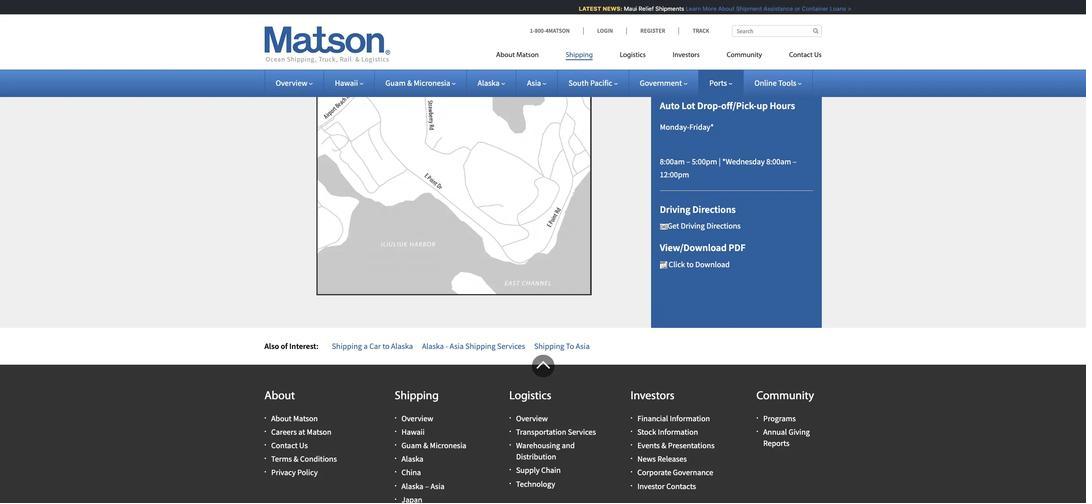 Task type: describe. For each thing, give the bounding box(es) containing it.
shipping a car to alaska
[[332, 341, 413, 351]]

china
[[402, 468, 421, 478]]

dutch harbor image
[[660, 262, 667, 269]]

0 vertical spatial driving
[[660, 203, 691, 216]]

government
[[640, 78, 682, 88]]

investor
[[638, 481, 665, 492]]

logistics link
[[607, 47, 659, 66]]

technology link
[[516, 479, 555, 489]]

annual giving reports link
[[764, 427, 810, 449]]

news releases link
[[638, 454, 687, 464]]

ports link
[[710, 78, 733, 88]]

guam inside overview hawaii guam & micronesia alaska china alaska – asia
[[402, 441, 422, 451]]

corporate governance link
[[638, 468, 714, 478]]

0 horizontal spatial hawaii
[[335, 78, 358, 88]]

hawaii inside overview hawaii guam & micronesia alaska china alaska – asia
[[402, 427, 425, 437]]

register
[[641, 27, 665, 35]]

policy
[[298, 468, 318, 478]]

services inside overview transportation services warehousing and distribution supply chain technology
[[568, 427, 596, 437]]

season
[[669, 18, 697, 28]]

fri
[[682, 5, 691, 15]]

alaska link for china link
[[402, 454, 424, 464]]

contact inside contact us link
[[789, 52, 813, 59]]

1-
[[530, 27, 535, 35]]

giving
[[789, 427, 810, 437]]

community inside top menu navigation
[[727, 52, 762, 59]]

tools
[[779, 78, 797, 88]]

auto
[[660, 100, 680, 112]]

technology
[[516, 479, 555, 489]]

0 vertical spatial micronesia
[[414, 78, 450, 88]]

releases
[[658, 454, 687, 464]]

logistics inside footer
[[510, 391, 552, 403]]

logistics inside logistics link
[[620, 52, 646, 59]]

1 vertical spatial information
[[658, 427, 698, 437]]

distribution
[[516, 452, 556, 462]]

loans
[[826, 5, 842, 12]]

programs link
[[764, 413, 796, 424]]

mon
[[660, 5, 675, 15]]

alaska - asia shipping services
[[422, 341, 525, 351]]

government link
[[640, 78, 688, 88]]

privacy policy link
[[271, 468, 318, 478]]

12:00pm
[[660, 170, 689, 180]]

presentations
[[668, 441, 715, 451]]

footer containing about
[[0, 355, 1087, 503]]

backtop image
[[532, 355, 555, 378]]

*wednesday
[[723, 157, 765, 167]]

section containing auto lot drop-off/pick-up hours
[[640, 0, 833, 328]]

contacts
[[667, 481, 696, 492]]

to inside section
[[687, 259, 694, 269]]

latest news: maui relief shipments learn more about shipment assistance or container loans >
[[575, 5, 847, 12]]

alaska – asia link
[[402, 481, 445, 492]]

drop-
[[698, 100, 722, 112]]

about matson link for 'shipping' link
[[496, 47, 553, 66]]

hawaii link for 'asia' link
[[335, 78, 364, 88]]

1 vertical spatial directions
[[707, 221, 741, 231]]

shipping to asia
[[534, 341, 590, 351]]

800-
[[535, 27, 546, 35]]

news:
[[599, 5, 618, 12]]

a
[[364, 341, 368, 351]]

lot
[[682, 100, 696, 112]]

careers at matson link
[[271, 427, 332, 437]]

off/pick-
[[722, 100, 757, 112]]

about for about matson careers at matson contact us terms & conditions privacy policy
[[271, 413, 292, 424]]

latest
[[575, 5, 597, 12]]

or
[[791, 5, 796, 12]]

shipments
[[651, 5, 680, 12]]

conditions
[[300, 454, 337, 464]]

get driving directions link
[[660, 221, 741, 231]]

warehousing and distribution link
[[516, 441, 575, 462]]

governance
[[673, 468, 714, 478]]

click to download link
[[660, 259, 730, 269]]

investors link
[[659, 47, 713, 66]]

asia link
[[527, 78, 547, 88]]

sun
[[675, 53, 688, 63]]

overview link for shipping
[[402, 413, 433, 424]]

shipping a car to alaska link
[[332, 341, 413, 351]]

register link
[[627, 27, 679, 35]]

matson for about matson careers at matson contact us terms & conditions privacy policy
[[293, 413, 318, 424]]

mon – fri in season 7:00am – 7:00pm
[[660, 5, 717, 41]]

supply
[[516, 465, 540, 476]]

& inside overview hawaii guam & micronesia alaska china alaska – asia
[[423, 441, 428, 451]]

sat, sun closed
[[660, 53, 688, 76]]

also
[[265, 341, 279, 351]]

stock
[[638, 427, 656, 437]]

investors inside investors link
[[673, 52, 700, 59]]

at
[[299, 427, 305, 437]]

careers
[[271, 427, 297, 437]]

contact inside "about matson careers at matson contact us terms & conditions privacy policy"
[[271, 441, 298, 451]]

us inside "about matson careers at matson contact us terms & conditions privacy policy"
[[299, 441, 308, 451]]

also of interest:
[[265, 341, 319, 351]]

alaska up china link
[[402, 454, 424, 464]]

1-800-4matson link
[[530, 27, 584, 35]]

about for about matson
[[496, 52, 515, 59]]

community inside footer
[[757, 391, 815, 403]]

interest:
[[289, 341, 319, 351]]

community link
[[713, 47, 776, 66]]

hawaii link for china link
[[402, 427, 425, 437]]

china link
[[402, 468, 421, 478]]

download
[[696, 259, 730, 269]]

privacy
[[271, 468, 296, 478]]

about matson link for "careers at matson" link
[[271, 413, 318, 424]]

7:00pm
[[692, 31, 717, 41]]

assistance
[[760, 5, 789, 12]]

financial information stock information events & presentations news releases corporate governance investor contacts
[[638, 413, 715, 492]]

contact us
[[789, 52, 822, 59]]

8:00am – 5:00pm | *wednesday 8:00am – 12:00pm
[[660, 157, 797, 180]]

5:00pm
[[692, 157, 717, 167]]

more
[[699, 5, 713, 12]]

auto lot drop-off/pick-up hours
[[660, 100, 795, 112]]



Task type: locate. For each thing, give the bounding box(es) containing it.
to right click
[[687, 259, 694, 269]]

information up events & presentations "link" on the bottom of the page
[[658, 427, 698, 437]]

1 8:00am from the left
[[660, 157, 685, 167]]

hawaii up china link
[[402, 427, 425, 437]]

>
[[844, 5, 847, 12]]

about matson link up "careers at matson" link
[[271, 413, 318, 424]]

login link
[[584, 27, 627, 35]]

0 vertical spatial community
[[727, 52, 762, 59]]

community up the online
[[727, 52, 762, 59]]

0 vertical spatial contact us link
[[776, 47, 822, 66]]

to
[[566, 341, 574, 351]]

alaska down "about matson"
[[478, 78, 500, 88]]

1 horizontal spatial about matson link
[[496, 47, 553, 66]]

7:00am
[[660, 31, 685, 41]]

hawaii link down blue matson logo with ocean, shipping, truck, rail and logistics written beneath it.
[[335, 78, 364, 88]]

contact down careers
[[271, 441, 298, 451]]

view/download
[[660, 241, 727, 254]]

contact us link up tools
[[776, 47, 822, 66]]

0 vertical spatial guam
[[386, 78, 406, 88]]

blue matson logo with ocean, shipping, truck, rail and logistics written beneath it. image
[[265, 27, 390, 63]]

about for about
[[265, 391, 295, 403]]

8:00am up 12:00pm
[[660, 157, 685, 167]]

1 horizontal spatial to
[[687, 259, 694, 269]]

1 vertical spatial guam & micronesia link
[[402, 441, 467, 451]]

1 vertical spatial community
[[757, 391, 815, 403]]

investors up financial
[[631, 391, 675, 403]]

about matson link
[[496, 47, 553, 66], [271, 413, 318, 424]]

1 horizontal spatial contact
[[789, 52, 813, 59]]

matson down 1-
[[517, 52, 539, 59]]

us inside top menu navigation
[[815, 52, 822, 59]]

online
[[755, 78, 777, 88]]

us down search image
[[815, 52, 822, 59]]

hours
[[770, 100, 795, 112]]

1 horizontal spatial 8:00am
[[767, 157, 792, 167]]

1 horizontal spatial overview link
[[402, 413, 433, 424]]

us up terms & conditions link at the left bottom
[[299, 441, 308, 451]]

overview for overview transportation services warehousing and distribution supply chain technology
[[516, 413, 548, 424]]

matson for about matson
[[517, 52, 539, 59]]

guam & micronesia link for the hawaii link corresponding to china link
[[402, 441, 467, 451]]

contact up tools
[[789, 52, 813, 59]]

alaska left -
[[422, 341, 444, 351]]

relief
[[635, 5, 650, 12]]

learn
[[682, 5, 697, 12]]

0 horizontal spatial overview
[[276, 78, 308, 88]]

about inside "about matson careers at matson contact us terms & conditions privacy policy"
[[271, 413, 292, 424]]

car
[[369, 341, 381, 351]]

0 horizontal spatial us
[[299, 441, 308, 451]]

information up stock information link
[[670, 413, 710, 424]]

about matson link down 1-
[[496, 47, 553, 66]]

0 vertical spatial matson
[[517, 52, 539, 59]]

-
[[446, 341, 448, 351]]

overview inside overview hawaii guam & micronesia alaska china alaska – asia
[[402, 413, 433, 424]]

0 horizontal spatial logistics
[[510, 391, 552, 403]]

0 vertical spatial hawaii
[[335, 78, 358, 88]]

investors up closed
[[673, 52, 700, 59]]

monday-friday*
[[660, 122, 714, 132]]

None search field
[[732, 25, 822, 37]]

to right car
[[383, 341, 390, 351]]

overview
[[276, 78, 308, 88], [402, 413, 433, 424], [516, 413, 548, 424]]

matson right at at the bottom left of the page
[[307, 427, 332, 437]]

0 horizontal spatial contact
[[271, 441, 298, 451]]

about inside top menu navigation
[[496, 52, 515, 59]]

1 horizontal spatial services
[[568, 427, 596, 437]]

1 vertical spatial guam
[[402, 441, 422, 451]]

supply chain link
[[516, 465, 561, 476]]

logistics down "register" link
[[620, 52, 646, 59]]

1 vertical spatial us
[[299, 441, 308, 451]]

0 vertical spatial about matson link
[[496, 47, 553, 66]]

click
[[669, 259, 685, 269]]

terms
[[271, 454, 292, 464]]

pdf
[[729, 241, 746, 254]]

terms & conditions link
[[271, 454, 337, 464]]

shipping
[[566, 52, 593, 59], [332, 341, 362, 351], [466, 341, 496, 351], [534, 341, 565, 351], [395, 391, 439, 403]]

1 horizontal spatial hawaii
[[402, 427, 425, 437]]

overview for overview
[[276, 78, 308, 88]]

0 horizontal spatial alaska link
[[402, 454, 424, 464]]

driving directions
[[660, 203, 736, 216]]

track link
[[679, 27, 710, 35]]

1 vertical spatial about matson link
[[271, 413, 318, 424]]

alaska link up china link
[[402, 454, 424, 464]]

in
[[660, 18, 668, 28]]

guam & micronesia
[[386, 78, 450, 88]]

alaska link
[[478, 78, 505, 88], [402, 454, 424, 464]]

matson
[[517, 52, 539, 59], [293, 413, 318, 424], [307, 427, 332, 437]]

0 vertical spatial alaska link
[[478, 78, 505, 88]]

top menu navigation
[[496, 47, 822, 66]]

shipping inside top menu navigation
[[566, 52, 593, 59]]

programs
[[764, 413, 796, 424]]

ports
[[710, 78, 727, 88]]

0 horizontal spatial overview link
[[276, 78, 313, 88]]

community up programs
[[757, 391, 815, 403]]

about matson careers at matson contact us terms & conditions privacy policy
[[271, 413, 337, 478]]

of
[[281, 341, 288, 351]]

0 vertical spatial logistics
[[620, 52, 646, 59]]

footer
[[0, 355, 1087, 503]]

1 vertical spatial matson
[[293, 413, 318, 424]]

0 vertical spatial contact
[[789, 52, 813, 59]]

view/download pdf
[[660, 241, 746, 254]]

guam
[[386, 78, 406, 88], [402, 441, 422, 451]]

programs annual giving reports
[[764, 413, 810, 449]]

1 horizontal spatial hawaii link
[[402, 427, 425, 437]]

1 vertical spatial contact
[[271, 441, 298, 451]]

1 vertical spatial investors
[[631, 391, 675, 403]]

0 horizontal spatial to
[[383, 341, 390, 351]]

overview link for logistics
[[516, 413, 548, 424]]

0 vertical spatial to
[[687, 259, 694, 269]]

financial information link
[[638, 413, 710, 424]]

guam & micronesia link for the hawaii link associated with 'asia' link
[[386, 78, 456, 88]]

logistics
[[620, 52, 646, 59], [510, 391, 552, 403]]

0 vertical spatial guam & micronesia link
[[386, 78, 456, 88]]

matson up at at the bottom left of the page
[[293, 413, 318, 424]]

0 vertical spatial directions
[[693, 203, 736, 216]]

overview hawaii guam & micronesia alaska china alaska – asia
[[402, 413, 467, 492]]

us
[[815, 52, 822, 59], [299, 441, 308, 451]]

warehousing
[[516, 441, 560, 451]]

news
[[638, 454, 656, 464]]

0 horizontal spatial 8:00am
[[660, 157, 685, 167]]

1 vertical spatial logistics
[[510, 391, 552, 403]]

2 8:00am from the left
[[767, 157, 792, 167]]

directions
[[693, 203, 736, 216], [707, 221, 741, 231]]

closed
[[660, 66, 687, 76]]

1 vertical spatial contact us link
[[271, 441, 308, 451]]

1 horizontal spatial logistics
[[620, 52, 646, 59]]

1-800-4matson
[[530, 27, 570, 35]]

get
[[668, 221, 679, 231]]

2 horizontal spatial overview link
[[516, 413, 548, 424]]

shipping to asia link
[[534, 341, 590, 351]]

1 vertical spatial hawaii link
[[402, 427, 425, 437]]

guam & micronesia link
[[386, 78, 456, 88], [402, 441, 467, 451]]

micronesia
[[414, 78, 450, 88], [430, 441, 467, 451]]

container
[[798, 5, 824, 12]]

alaska right car
[[391, 341, 413, 351]]

1 horizontal spatial alaska link
[[478, 78, 505, 88]]

search image
[[813, 28, 819, 34]]

1 horizontal spatial us
[[815, 52, 822, 59]]

2 vertical spatial matson
[[307, 427, 332, 437]]

contact us link
[[776, 47, 822, 66], [271, 441, 308, 451]]

0 vertical spatial services
[[497, 341, 525, 351]]

about matson
[[496, 52, 539, 59]]

shipping inside footer
[[395, 391, 439, 403]]

sat,
[[660, 53, 673, 63]]

1 horizontal spatial contact us link
[[776, 47, 822, 66]]

1 vertical spatial hawaii
[[402, 427, 425, 437]]

8:00am right the '*wednesday'
[[767, 157, 792, 167]]

south pacific link
[[569, 78, 618, 88]]

1 horizontal spatial overview
[[402, 413, 433, 424]]

0 horizontal spatial contact us link
[[271, 441, 308, 451]]

alaska
[[478, 78, 500, 88], [391, 341, 413, 351], [422, 341, 444, 351], [402, 454, 424, 464], [402, 481, 424, 492]]

0 vertical spatial us
[[815, 52, 822, 59]]

0 vertical spatial hawaii link
[[335, 78, 364, 88]]

login
[[597, 27, 613, 35]]

directions up get driving directions
[[693, 203, 736, 216]]

guam & micronesia link inside footer
[[402, 441, 467, 451]]

overview inside overview transportation services warehousing and distribution supply chain technology
[[516, 413, 548, 424]]

annual
[[764, 427, 787, 437]]

contact us link down careers
[[271, 441, 308, 451]]

hawaii down blue matson logo with ocean, shipping, truck, rail and logistics written beneath it.
[[335, 78, 358, 88]]

2 horizontal spatial overview
[[516, 413, 548, 424]]

up
[[757, 100, 768, 112]]

& inside "about matson careers at matson contact us terms & conditions privacy policy"
[[294, 454, 299, 464]]

1 vertical spatial driving
[[681, 221, 705, 231]]

Search search field
[[732, 25, 822, 37]]

section
[[640, 0, 833, 328]]

services
[[497, 341, 525, 351], [568, 427, 596, 437]]

investors inside footer
[[631, 391, 675, 403]]

click to download
[[667, 259, 730, 269]]

reports
[[764, 438, 790, 449]]

transportation services link
[[516, 427, 596, 437]]

|
[[719, 157, 721, 167]]

1 vertical spatial alaska link
[[402, 454, 424, 464]]

logistics down backtop image
[[510, 391, 552, 403]]

matson inside top menu navigation
[[517, 52, 539, 59]]

0 horizontal spatial about matson link
[[271, 413, 318, 424]]

about
[[714, 5, 731, 12], [496, 52, 515, 59], [265, 391, 295, 403], [271, 413, 292, 424]]

alaska down china
[[402, 481, 424, 492]]

and
[[562, 441, 575, 451]]

0 horizontal spatial hawaii link
[[335, 78, 364, 88]]

driving down driving directions
[[681, 221, 705, 231]]

to
[[687, 259, 694, 269], [383, 341, 390, 351]]

1 vertical spatial to
[[383, 341, 390, 351]]

corporate
[[638, 468, 672, 478]]

financial
[[638, 413, 668, 424]]

monday-
[[660, 122, 690, 132]]

investor contacts link
[[638, 481, 696, 492]]

online tools
[[755, 78, 797, 88]]

driving up 'get'
[[660, 203, 691, 216]]

0 vertical spatial information
[[670, 413, 710, 424]]

hawaii link up china link
[[402, 427, 425, 437]]

0 vertical spatial investors
[[673, 52, 700, 59]]

learn more about shipment assistance or container loans > link
[[682, 5, 847, 12]]

& inside financial information stock information events & presentations news releases corporate governance investor contacts
[[662, 441, 667, 451]]

micronesia inside overview hawaii guam & micronesia alaska china alaska – asia
[[430, 441, 467, 451]]

0 horizontal spatial services
[[497, 341, 525, 351]]

asia inside overview hawaii guam & micronesia alaska china alaska – asia
[[431, 481, 445, 492]]

events & presentations link
[[638, 441, 715, 451]]

overview for overview hawaii guam & micronesia alaska china alaska – asia
[[402, 413, 433, 424]]

direction image
[[660, 224, 668, 230]]

alaska link for 'asia' link
[[478, 78, 505, 88]]

– inside overview hawaii guam & micronesia alaska china alaska – asia
[[425, 481, 429, 492]]

–
[[676, 5, 680, 15], [687, 31, 691, 41], [687, 157, 691, 167], [793, 157, 797, 167], [425, 481, 429, 492]]

south pacific
[[569, 78, 613, 88]]

directions up the pdf
[[707, 221, 741, 231]]

1 vertical spatial micronesia
[[430, 441, 467, 451]]

1 vertical spatial services
[[568, 427, 596, 437]]

transportation
[[516, 427, 567, 437]]

alaska link down "about matson"
[[478, 78, 505, 88]]



Task type: vqa. For each thing, say whether or not it's contained in the screenshot.
need
no



